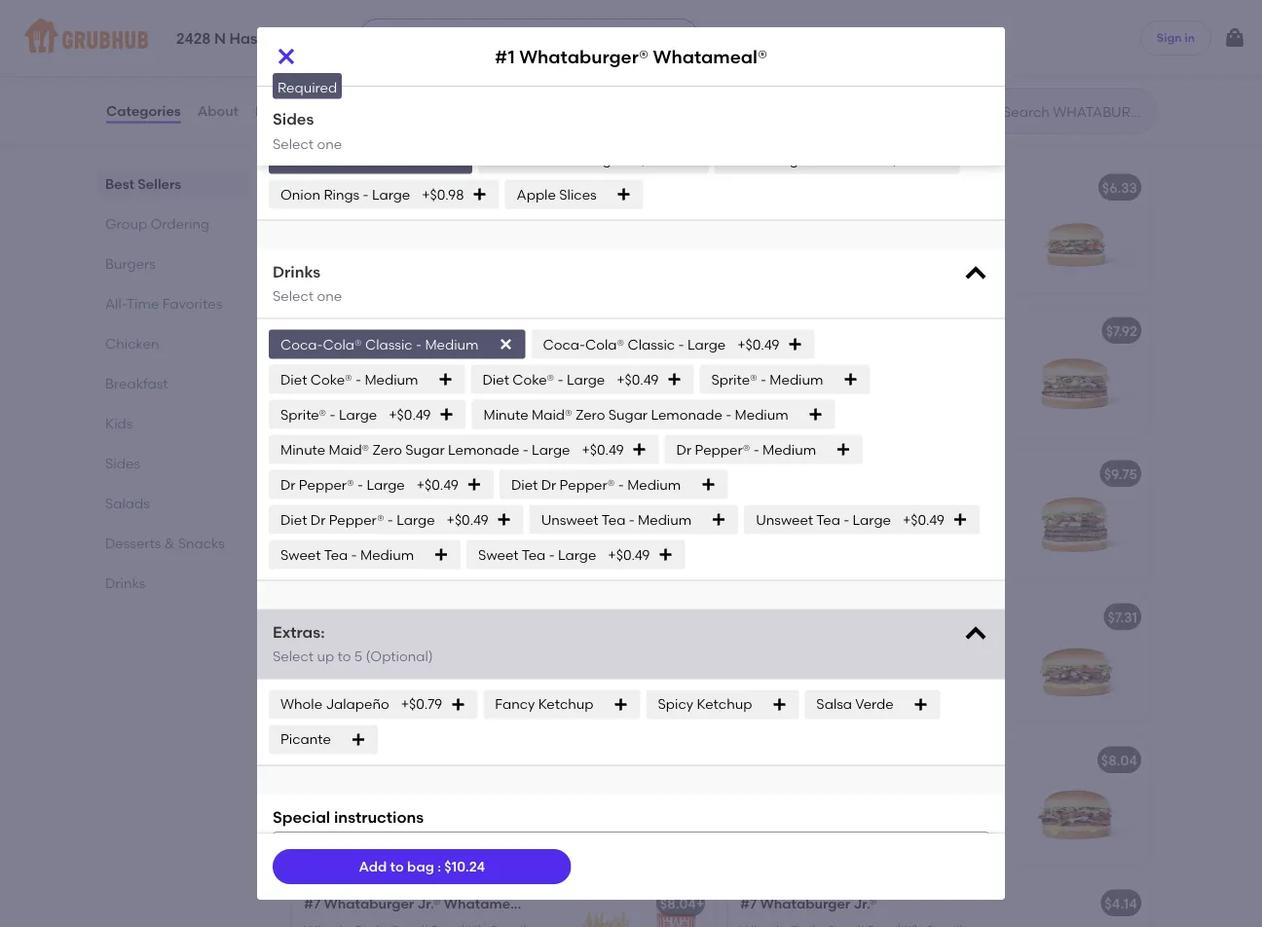 Task type: locate. For each thing, give the bounding box(es) containing it.
tea for sweet tea - medium
[[324, 547, 348, 563]]

1 horizontal spatial coca-
[[543, 336, 586, 353]]

1 horizontal spatial french
[[490, 151, 535, 168]]

extras:
[[273, 623, 325, 642]]

2 onions, from the left
[[834, 33, 884, 50]]

1 + from the top
[[697, 323, 705, 339]]

0 horizontal spatial drinks
[[105, 575, 145, 591]]

1 vertical spatial minute
[[281, 442, 326, 458]]

3 select from the top
[[273, 289, 314, 305]]

2 what's on it: large bun (5"), large beef patty (5") (3), tomato (regular), lettuce (regular), pickles (regular), diced onions (regular), mustard (regular) from the left
[[740, 493, 981, 589]]

unsweet down the #3 triple meat whataburger®
[[756, 512, 814, 528]]

1 horizontal spatial #5
[[740, 752, 758, 769]]

0 horizontal spatial burgers
[[105, 255, 156, 272]]

french
[[281, 151, 326, 168], [490, 151, 535, 168]]

5
[[354, 649, 363, 665]]

2 vertical spatial sides
[[105, 455, 140, 472]]

1 horizontal spatial (10),
[[841, 13, 867, 30]]

1 triple from the left
[[325, 466, 362, 482]]

2 seller from the top
[[343, 303, 375, 317]]

(regular) down sweet tea - medium
[[304, 572, 365, 589]]

minute for minute maid® zero sugar lemonade - medium
[[484, 407, 529, 423]]

cheese up "(optional)"
[[407, 609, 457, 625]]

1 vertical spatial pickles,
[[740, 33, 789, 50]]

onions for #3 triple meat whataburger®
[[782, 553, 829, 569]]

french up 'apple'
[[490, 151, 535, 168]]

tomato for #2 double meat whataburger® whatameal®
[[426, 374, 477, 390]]

it: inside what's on it: large bun (5"), large beef patty (5") (1), tomato (regular), lettuce (regular), pickles (regular), diced onions (regular), mustard (regular)
[[812, 207, 825, 223]]

(3), down the #3 triple meat whataburger®
[[838, 513, 859, 530]]

0 vertical spatial pickles,
[[419, 13, 467, 30]]

1 jr.® from the left
[[418, 895, 441, 912]]

#7 right $8.04 +
[[740, 895, 757, 912]]

lettuce inside what's on it: large bun (5"), large beef patty (5") (1), tomato (regular), lettuce (regular), pickles (regular), diced onions (regular), mustard (regular)
[[740, 246, 791, 263]]

+$0.49 for diet coke® - large
[[617, 371, 659, 388]]

#5 bacon & cheese whataburger® whatameal®
[[304, 752, 627, 769]]

1 horizontal spatial (4oz)
[[921, 53, 953, 69]]

1 vertical spatial maid®
[[329, 442, 369, 458]]

diet coke® - medium
[[281, 371, 418, 388]]

unsweet tea - medium
[[541, 512, 692, 528]]

1 best seller from the top
[[316, 159, 375, 173]]

+$0.49 for minute maid® zero sugar lemonade - large
[[582, 442, 624, 458]]

sweet up #4 jalapeño & cheese whataburger® whatameal®
[[478, 547, 519, 563]]

0 vertical spatial seller
[[343, 159, 375, 173]]

1 select from the top
[[273, 104, 314, 120]]

0 vertical spatial drinks
[[273, 263, 321, 282]]

sellers
[[138, 175, 181, 192]]

#2 double meat whataburger® whatameal®
[[304, 326, 601, 343]]

(5") down the coca-cola® classic - medium in the top of the page
[[375, 374, 399, 390]]

seller up onion rings - large
[[343, 159, 375, 173]]

what's inside what's on it: double meat whataburger® (10), tomato, lettuce, pickles, diced onions, mustard (4oz), mayonnaise (4oz), ketchup (4oz)
[[740, 0, 786, 10]]

1 vertical spatial $8.04
[[660, 895, 697, 912]]

ave.
[[285, 30, 316, 48]]

french for french fries - large
[[490, 151, 535, 168]]

2 #7 from the left
[[740, 895, 757, 912]]

1 horizontal spatial what's on it: large bun (5"), large beef patty (5") (3), tomato (regular), lettuce (regular), pickles (regular), diced onions (regular), mustard (regular)
[[740, 493, 981, 589]]

minute for minute maid® zero sugar lemonade - large
[[281, 442, 326, 458]]

0 horizontal spatial maid®
[[329, 442, 369, 458]]

drinks for drinks select one
[[273, 263, 321, 282]]

spicy ketchup
[[658, 697, 752, 713]]

sides select one
[[273, 78, 342, 120], [273, 110, 342, 152]]

2 jr.® from the left
[[854, 895, 877, 912]]

(5"), inside what's on it: large bun (5"), large beef patty (5") (1), tomato (regular), lettuce (regular), pickles (regular), diced onions (regular), mustard (regular)
[[898, 207, 925, 223]]

maid® up dr pepper® - large
[[329, 442, 369, 458]]

burgers inside tab
[[105, 255, 156, 272]]

fancy
[[495, 697, 535, 713]]

maid®
[[532, 407, 573, 423], [329, 442, 369, 458]]

#7 for #7 whataburger jr.® whatameal®
[[304, 895, 321, 912]]

(5") inside what's on it: large bun (5"), large beef patty (5") (1), tomato (regular), lettuce (regular), pickles (regular), diced onions (regular), mustard (regular)
[[812, 227, 835, 243]]

1 vertical spatial best
[[105, 175, 134, 192]]

diet for diet coke® - medium
[[281, 371, 307, 388]]

fries up apple slices
[[539, 151, 569, 168]]

#1 whataburger® image
[[1003, 166, 1150, 293]]

jalapeño for whole jalapeño
[[326, 697, 389, 713]]

#7 for #7 whataburger jr.®
[[740, 895, 757, 912]]

2 lettuce, from the left
[[927, 13, 981, 30]]

tea down the #3 triple meat whataburger®
[[817, 512, 841, 528]]

tomato, inside what's on it: double meat whataburger® (10), tomato, lettuce, pickles, diced onions, mustard (4oz), mayonnaise (4oz), ketchup (4oz)
[[870, 13, 924, 30]]

(5") down the #3 triple meat whataburger®
[[812, 513, 835, 530]]

pickles,
[[419, 13, 467, 30], [740, 33, 789, 50]]

beef down dr pepper® - medium
[[740, 513, 770, 530]]

beef up dr pepper® - medium
[[740, 370, 770, 386]]

diced inside what's on it: large bun (5"), large beef patty (5") (1), tomato (regular), lettuce (regular), pickles (regular), diced onions (regular), mustard (regular)
[[740, 266, 779, 283]]

1 vertical spatial (10),
[[841, 13, 867, 30]]

0 horizontal spatial mayonnaise
[[453, 33, 533, 50]]

0 vertical spatial sugar
[[609, 407, 648, 423]]

what's inside what's on it: large bun (5"), large beef patty (5") (1), tomato (regular), lettuce (regular), pickles (regular), diced onions (regular), mustard (regular)
[[740, 207, 786, 223]]

2 + from the top
[[697, 466, 705, 482]]

+$0.49 for dr pepper® - large
[[417, 477, 459, 493]]

(5") for #3 triple meat whataburger® whatameal®
[[375, 513, 399, 530]]

0 vertical spatial zero
[[576, 407, 605, 423]]

sprite® for sprite® - large
[[281, 407, 327, 423]]

#4
[[304, 609, 322, 625], [740, 609, 758, 625]]

lemonade up #3 triple meat whataburger® whatameal® on the bottom left
[[448, 442, 520, 458]]

1 horizontal spatial onions,
[[834, 33, 884, 50]]

1 unsweet from the left
[[541, 512, 599, 528]]

dr up the '$13.90 +'
[[677, 442, 692, 458]]

1 vertical spatial #1 whataburger® whatameal®
[[304, 183, 510, 200]]

fries
[[329, 151, 360, 168], [539, 151, 569, 168]]

what's on it: large bun (5"), large beef patty (5") (3), tomato (regular), lettuce (regular), pickles (regular), diced onions (regular), mustard (regular) down #3 triple meat whataburger® whatameal® on the bottom left
[[304, 493, 545, 589]]

1 one from the top
[[317, 104, 342, 120]]

(regular) down the sprite® - large
[[304, 433, 365, 450]]

1 horizontal spatial tomato,
[[870, 13, 924, 30]]

$12.19
[[660, 752, 697, 769]]

(3), down #3 triple meat whataburger® whatameal® on the bottom left
[[402, 513, 423, 530]]

0 horizontal spatial lemonade
[[448, 442, 520, 458]]

1 horizontal spatial minute
[[484, 407, 529, 423]]

2 #3 from the left
[[740, 466, 758, 482]]

1 vertical spatial rings
[[324, 187, 360, 203]]

best up the coca-cola® classic - medium in the top of the page
[[316, 303, 341, 317]]

whole jalapeño
[[281, 697, 389, 713]]

2 (4oz) from the left
[[921, 53, 953, 69]]

1 (3), from the left
[[402, 513, 423, 530]]

#2 up sprite® - medium
[[740, 323, 758, 339]]

bacon
[[325, 752, 368, 769], [761, 752, 805, 769]]

zero down diet coke® - large
[[576, 407, 605, 423]]

0 horizontal spatial #4
[[304, 609, 322, 625]]

sprite® down diet coke® - medium
[[281, 407, 327, 423]]

#7 whataburger jr.® image
[[1003, 882, 1150, 927]]

patty down #2 double meat whataburger® on the right top
[[773, 370, 808, 386]]

(regular) inside what's on it: large bun (5"), large beef patty (5") (1), tomato (regular), lettuce (regular), pickles (regular), diced onions (regular), mustard (regular)
[[740, 286, 801, 303]]

reviews
[[255, 103, 310, 119]]

& for #4 jalapeño & cheese whataburger®
[[829, 609, 840, 625]]

salads
[[105, 495, 150, 511]]

#2
[[740, 323, 758, 339], [304, 326, 321, 343]]

onion for onion rings - medium
[[726, 151, 766, 168]]

0 horizontal spatial onions,
[[304, 33, 354, 50]]

#3 down the sprite® - large
[[304, 466, 322, 482]]

#1 whataburger® whatameal® image
[[567, 166, 713, 293]]

onion for onion rings - large
[[281, 187, 321, 203]]

what's on it: large bun (5"), large beef patty (5") (2), tomato (regular), lettuce (regular), pickles (regular), diced onions (regular), mustard (regular) for #2 double meat whataburger® whatameal®
[[304, 354, 544, 450]]

cheese for #5 bacon & cheese whataburger® whatameal®
[[385, 752, 436, 769]]

#4 for #4 jalapeño & cheese whataburger®
[[740, 609, 758, 625]]

2 select from the top
[[273, 135, 314, 152]]

seller up the coca-cola® classic - medium in the top of the page
[[343, 303, 375, 317]]

onions inside what's on it: large bun (5"), large beef patty (5") (1), tomato (regular), lettuce (regular), pickles (regular), diced onions (regular), mustard (regular)
[[782, 266, 829, 283]]

diet
[[281, 371, 307, 388], [483, 371, 509, 388], [511, 477, 538, 493], [281, 512, 307, 528]]

2 unsweet from the left
[[756, 512, 814, 528]]

2 coca- from the left
[[543, 336, 586, 353]]

1 vertical spatial onion
[[281, 187, 321, 203]]

1 horizontal spatial classic
[[628, 336, 675, 353]]

cola®
[[323, 336, 362, 353], [586, 336, 625, 353]]

0 horizontal spatial (10),
[[492, 0, 518, 10]]

1 (4oz) from the left
[[401, 53, 433, 69]]

coca- for coca-cola® classic - large
[[543, 336, 586, 353]]

onions down diet coke® - medium
[[346, 413, 392, 430]]

0 horizontal spatial zero
[[373, 442, 402, 458]]

rings
[[769, 151, 805, 168], [324, 187, 360, 203]]

pepper® up the '$13.90 +'
[[695, 442, 750, 458]]

sprite® - large
[[281, 407, 377, 423]]

cheese
[[407, 609, 457, 625], [843, 609, 893, 625], [385, 752, 436, 769], [822, 752, 872, 769]]

sides up reviews
[[273, 78, 314, 97]]

one up onion rings - large
[[317, 135, 342, 152]]

n
[[214, 30, 226, 48]]

pickles for #3 triple meat whataburger®
[[862, 533, 907, 549]]

it:
[[376, 0, 388, 10], [812, 0, 825, 10], [812, 207, 825, 223], [812, 350, 825, 367], [376, 354, 388, 371], [376, 493, 388, 510], [812, 493, 825, 510]]

ketchup inside what's on it: whataburger® (10), tomato, lettuce, pickles, diced onions, mustard (4oz), mayonnaise (4oz), ketchup (4oz)
[[342, 53, 398, 69]]

1 horizontal spatial sugar
[[609, 407, 648, 423]]

best seller
[[316, 159, 375, 173], [316, 303, 375, 317]]

tea up #4 jalapeño & cheese whataburger® whatameal®
[[522, 547, 546, 563]]

0 horizontal spatial #2
[[304, 326, 321, 343]]

1 bacon from the left
[[325, 752, 368, 769]]

lemonade up the '$13.90 +'
[[651, 407, 723, 423]]

0 horizontal spatial #1
[[304, 183, 319, 200]]

2 fries from the left
[[539, 151, 569, 168]]

1 horizontal spatial triple
[[761, 466, 798, 482]]

drinks inside tab
[[105, 575, 145, 591]]

1 vertical spatial lemonade
[[448, 442, 520, 458]]

classic up diet coke® - medium
[[365, 336, 413, 353]]

0 horizontal spatial fries
[[329, 151, 360, 168]]

seller for whataburger®
[[343, 159, 375, 173]]

pickles down #2 double meat whataburger® on the right top
[[862, 390, 907, 406]]

#7 down 'special'
[[304, 895, 321, 912]]

triple down dr pepper® - medium
[[761, 466, 798, 482]]

2 triple from the left
[[761, 466, 798, 482]]

sides down kids
[[105, 455, 140, 472]]

(2), down #2 double meat whataburger® on the right top
[[838, 370, 859, 386]]

4 select from the top
[[273, 649, 314, 665]]

one for fries
[[317, 104, 342, 120]]

(3),
[[402, 513, 423, 530], [838, 513, 859, 530]]

dr up "sweet tea - large"
[[541, 477, 556, 493]]

best up onion rings - large
[[316, 159, 341, 173]]

1 #7 from the left
[[304, 895, 321, 912]]

3 one from the top
[[317, 289, 342, 305]]

0 vertical spatial lemonade
[[651, 407, 723, 423]]

beef for #2 double meat whataburger®
[[740, 370, 770, 386]]

& down salsa
[[808, 752, 818, 769]]

1 vertical spatial sprite®
[[281, 407, 327, 423]]

1 horizontal spatial #2
[[740, 323, 758, 339]]

-
[[363, 151, 369, 168], [572, 151, 578, 168], [809, 151, 814, 168], [363, 187, 369, 203], [416, 336, 422, 353], [679, 336, 684, 353], [356, 371, 361, 388], [558, 371, 564, 388], [761, 371, 767, 388], [330, 407, 336, 423], [726, 407, 732, 423], [523, 442, 529, 458], [754, 442, 760, 458], [358, 477, 363, 493], [618, 477, 624, 493], [388, 512, 393, 528], [629, 512, 635, 528], [844, 512, 850, 528], [351, 547, 357, 563], [549, 547, 555, 563]]

#7 whataburger jr.® whatameal®
[[304, 895, 531, 912]]

fries up onion rings - large
[[329, 151, 360, 168]]

rings for large
[[324, 187, 360, 203]]

triple for #3 triple meat whataburger® whatameal®
[[325, 466, 362, 482]]

coca- up diet coke® - large
[[543, 336, 586, 353]]

mustard inside what's on it: large bun (5"), large beef patty (5") (1), tomato (regular), lettuce (regular), pickles (regular), diced onions (regular), mustard (regular)
[[900, 266, 954, 283]]

0 horizontal spatial (4oz)
[[401, 53, 433, 69]]

seller
[[343, 159, 375, 173], [343, 303, 375, 317]]

0 horizontal spatial sweet
[[281, 547, 321, 563]]

0 horizontal spatial what's on it: large bun (5"), large beef patty (5") (2), tomato (regular), lettuce (regular), pickles (regular), diced onions (regular), mustard (regular)
[[304, 354, 544, 450]]

2 best seller from the top
[[316, 303, 375, 317]]

pickles down unsweet tea - large
[[862, 533, 907, 549]]

0 horizontal spatial jr.®
[[418, 895, 441, 912]]

& left snacks at the left
[[164, 535, 175, 551]]

0 horizontal spatial pickles,
[[419, 13, 467, 30]]

#3
[[304, 466, 322, 482], [740, 466, 758, 482]]

patty
[[773, 227, 808, 243], [773, 370, 808, 386], [337, 374, 372, 390], [337, 513, 372, 530], [773, 513, 808, 530]]

cola® for coca-cola® classic - medium
[[323, 336, 362, 353]]

(regular) for #2 double meat whataburger® whatameal®
[[304, 433, 365, 450]]

2 cola® from the left
[[586, 336, 625, 353]]

1 whataburger from the left
[[324, 895, 414, 912]]

#2 double meat whataburger®
[[740, 323, 948, 339]]

bun for #2 double meat whataburger®
[[870, 350, 895, 367]]

0 horizontal spatial sprite®
[[281, 407, 327, 423]]

onions
[[782, 266, 829, 283], [782, 409, 829, 426], [346, 413, 392, 430], [346, 553, 392, 569], [782, 553, 829, 569]]

sides
[[273, 78, 314, 97], [273, 110, 314, 129], [105, 455, 140, 472]]

#5 down picante
[[304, 752, 322, 769]]

pickles for #2 double meat whataburger® whatameal®
[[425, 394, 470, 410]]

0 horizontal spatial #3
[[304, 466, 322, 482]]

2 (3), from the left
[[838, 513, 859, 530]]

& for #5 bacon & cheese whataburger® whatameal®
[[371, 752, 382, 769]]

haskell
[[229, 30, 282, 48]]

cola® up diet coke® - medium
[[323, 336, 362, 353]]

diet for diet dr pepper® - medium
[[511, 477, 538, 493]]

+$0.49 for coca-cola® classic - large
[[738, 336, 780, 353]]

(5") for #2 double meat whataburger® whatameal®
[[375, 374, 399, 390]]

#4 for #4 jalapeño & cheese whataburger® whatameal®
[[304, 609, 322, 625]]

cheese up the verde
[[843, 609, 893, 625]]

burgers up french fries - medium
[[288, 120, 368, 145]]

(5"), for #3 triple meat whataburger® whatameal®
[[462, 493, 489, 510]]

pickles up minute maid® zero sugar lemonade - large
[[425, 394, 470, 410]]

1 coca- from the left
[[281, 336, 323, 353]]

0 vertical spatial burgers
[[288, 120, 368, 145]]

1 horizontal spatial sprite®
[[712, 371, 758, 388]]

sugar down coca-cola® classic - large
[[609, 407, 648, 423]]

coke® up the sprite® - large
[[311, 371, 352, 388]]

one up the coca-cola® classic - medium in the top of the page
[[317, 289, 342, 305]]

1 #4 from the left
[[304, 609, 322, 625]]

1 horizontal spatial to
[[390, 859, 404, 875]]

svg image
[[445, 152, 461, 168], [681, 152, 697, 168], [933, 152, 948, 168], [472, 187, 488, 203], [616, 187, 632, 203], [788, 337, 803, 353], [438, 372, 453, 388], [667, 372, 682, 388], [808, 407, 824, 423], [632, 442, 647, 458], [836, 442, 852, 458], [497, 512, 512, 528], [953, 512, 968, 528], [434, 547, 449, 563], [772, 697, 788, 713]]

0 vertical spatial $8.04
[[1102, 752, 1138, 769]]

beef up the sprite® - large
[[304, 374, 334, 390]]

#4 up up
[[304, 609, 322, 625]]

1 horizontal spatial #1
[[495, 46, 515, 67]]

drinks inside drinks select one
[[273, 263, 321, 282]]

0 horizontal spatial coke®
[[311, 371, 352, 388]]

1 coke® from the left
[[311, 371, 352, 388]]

1 cola® from the left
[[323, 336, 362, 353]]

#5 right $12.19 +
[[740, 752, 758, 769]]

what's on it: large bun (5"), large beef patty (5") (3), tomato (regular), lettuce (regular), pickles (regular), diced onions (regular), mustard (regular) for #3 triple meat whataburger®
[[740, 493, 981, 589]]

0 horizontal spatial french
[[281, 151, 326, 168]]

kids tab
[[105, 413, 242, 434]]

patty up the sprite® - large
[[337, 374, 372, 390]]

unsweet down diet dr pepper® - medium
[[541, 512, 599, 528]]

2 #5 from the left
[[740, 752, 758, 769]]

coke®
[[311, 371, 352, 388], [513, 371, 554, 388]]

1 vertical spatial mayonnaise
[[740, 53, 820, 69]]

1 horizontal spatial pickles,
[[740, 33, 789, 50]]

1 horizontal spatial burgers
[[288, 120, 368, 145]]

jr.® for #7 whataburger jr.®
[[854, 895, 877, 912]]

to left bag
[[390, 859, 404, 875]]

best for #2
[[316, 303, 341, 317]]

what's on it: large bun (5"), large beef patty (5") (3), tomato (regular), lettuce (regular), pickles (regular), diced onions (regular), mustard (regular) for #3 triple meat whataburger® whatameal®
[[304, 493, 545, 589]]

one down 'required' at the left top of the page
[[317, 104, 342, 120]]

1 vertical spatial burgers
[[105, 255, 156, 272]]

#1 whataburger® whatameal®
[[495, 46, 768, 67], [304, 183, 510, 200]]

onions down unsweet tea - large
[[782, 553, 829, 569]]

to left 5
[[338, 649, 351, 665]]

sweet
[[281, 547, 321, 563], [478, 547, 519, 563]]

0 vertical spatial to
[[338, 649, 351, 665]]

svg image inside main navigation navigation
[[1224, 26, 1247, 50]]

zero up dr pepper® - large
[[373, 442, 402, 458]]

1 horizontal spatial (3),
[[838, 513, 859, 530]]

pickles down #3 triple meat whataburger® whatameal® on the bottom left
[[425, 533, 470, 549]]

best left sellers
[[105, 175, 134, 192]]

zero for minute maid® zero sugar lemonade - large
[[373, 442, 402, 458]]

coke® down #2 double meat whataburger® whatameal®
[[513, 371, 554, 388]]

(regular) for #3 triple meat whataburger®
[[740, 572, 801, 589]]

sprite® up dr pepper® - medium
[[712, 371, 758, 388]]

burgers tab
[[105, 253, 242, 274]]

meat
[[878, 0, 913, 10], [812, 323, 847, 339], [376, 326, 410, 343], [365, 466, 400, 482], [802, 466, 836, 482]]

2 sweet from the left
[[478, 547, 519, 563]]

tea for unsweet tea - medium
[[602, 512, 626, 528]]

bun inside what's on it: large bun (5"), large beef patty (5") (1), tomato (regular), lettuce (regular), pickles (regular), diced onions (regular), mustard (regular)
[[870, 207, 895, 223]]

0 vertical spatial onion
[[726, 151, 766, 168]]

zero for minute maid® zero sugar lemonade - medium
[[576, 407, 605, 423]]

2 bacon from the left
[[761, 752, 805, 769]]

tea down diet dr pepper® - medium
[[602, 512, 626, 528]]

+$0.49
[[631, 151, 674, 168], [883, 151, 925, 168], [738, 336, 780, 353], [617, 371, 659, 388], [389, 407, 431, 423], [582, 442, 624, 458], [417, 477, 459, 493], [447, 512, 489, 528], [903, 512, 945, 528], [608, 547, 650, 563]]

one inside drinks select one
[[317, 289, 342, 305]]

1 onions, from the left
[[304, 33, 354, 50]]

& up salsa
[[829, 609, 840, 625]]

(5") left (1),
[[812, 227, 835, 243]]

select for french
[[273, 104, 314, 120]]

3 + from the top
[[697, 609, 705, 625]]

1 horizontal spatial cola®
[[586, 336, 625, 353]]

1 horizontal spatial double
[[761, 323, 809, 339]]

onions for #2 double meat whataburger® whatameal®
[[346, 413, 392, 430]]

select inside extras: select up to 5 (optional)
[[273, 649, 314, 665]]

whataburger® inside what's on it: whataburger® (10), tomato, lettuce, pickles, diced onions, mustard (4oz), mayonnaise (4oz), ketchup (4oz)
[[391, 0, 488, 10]]

mayonnaise inside what's on it: double meat whataburger® (10), tomato, lettuce, pickles, diced onions, mustard (4oz), mayonnaise (4oz), ketchup (4oz)
[[740, 53, 820, 69]]

sides inside tab
[[105, 455, 140, 472]]

tomato for #3 triple meat whataburger®
[[863, 513, 913, 530]]

cheese for #5 bacon & cheese whataburger®
[[822, 752, 872, 769]]

drinks tab
[[105, 573, 242, 593]]

fancy ketchup
[[495, 697, 594, 713]]

it: inside what's on it: double meat whataburger® (10), tomato, lettuce, pickles, diced onions, mustard (4oz), mayonnaise (4oz), ketchup (4oz)
[[812, 0, 825, 10]]

1 vertical spatial zero
[[373, 442, 402, 458]]

1 horizontal spatial drinks
[[273, 263, 321, 282]]

best
[[316, 159, 341, 173], [105, 175, 134, 192], [316, 303, 341, 317]]

1 #5 from the left
[[304, 752, 322, 769]]

whataburger® inside what's on it: double meat whataburger® (10), tomato, lettuce, pickles, diced onions, mustard (4oz), mayonnaise (4oz), ketchup (4oz)
[[740, 13, 837, 30]]

onions down diet dr pepper® - large
[[346, 553, 392, 569]]

lettuce
[[740, 246, 791, 263], [740, 390, 791, 406], [304, 394, 354, 410], [304, 533, 354, 549], [740, 533, 791, 549]]

1 horizontal spatial unsweet
[[756, 512, 814, 528]]

0 vertical spatial one
[[317, 104, 342, 120]]

2 vertical spatial one
[[317, 289, 342, 305]]

categories
[[106, 103, 181, 119]]

jalapeño down 5
[[326, 697, 389, 713]]

bun for #2 double meat whataburger® whatameal®
[[433, 354, 458, 371]]

2 coke® from the left
[[513, 371, 554, 388]]

cheese down salsa verde
[[822, 752, 872, 769]]

triple
[[325, 466, 362, 482], [761, 466, 798, 482]]

cheese down "+$0.79" at the bottom left
[[385, 752, 436, 769]]

pickles for #3 triple meat whataburger® whatameal®
[[425, 533, 470, 549]]

10 whataburger® box image
[[567, 0, 713, 79]]

what's inside what's on it: whataburger® (10), tomato, lettuce, pickles, diced onions, mustard (4oz), mayonnaise (4oz), ketchup (4oz)
[[304, 0, 350, 10]]

diet down #2 double meat whataburger® whatameal®
[[483, 371, 509, 388]]

snacks
[[178, 535, 225, 551]]

onions down sprite® - medium
[[782, 409, 829, 426]]

2 vertical spatial best
[[316, 303, 341, 317]]

best for #1
[[316, 159, 341, 173]]

#4 jalapeño & cheese whataburger®
[[740, 609, 995, 625]]

1 horizontal spatial what's on it: large bun (5"), large beef patty (5") (2), tomato (regular), lettuce (regular), pickles (regular), diced onions (regular), mustard (regular)
[[740, 350, 981, 446]]

0 horizontal spatial #5
[[304, 752, 322, 769]]

minute down diet coke® - large
[[484, 407, 529, 423]]

cola® up diet coke® - large
[[586, 336, 625, 353]]

group ordering
[[105, 215, 210, 232]]

onion
[[726, 151, 766, 168], [281, 187, 321, 203]]

1 classic from the left
[[365, 336, 413, 353]]

dr pepper® - large
[[281, 477, 405, 493]]

whatameal®
[[653, 46, 768, 67], [424, 183, 510, 200], [515, 326, 601, 343], [504, 466, 591, 482], [561, 609, 648, 625], [540, 752, 627, 769], [444, 895, 531, 912]]

0 vertical spatial minute
[[484, 407, 529, 423]]

0 horizontal spatial $8.04
[[660, 895, 697, 912]]

4 + from the top
[[697, 752, 705, 769]]

pickles, inside what's on it: double meat whataburger® (10), tomato, lettuce, pickles, diced onions, mustard (4oz), mayonnaise (4oz), ketchup (4oz)
[[740, 33, 789, 50]]

diet up the sprite® - large
[[281, 371, 307, 388]]

tomato down #2 double meat whataburger® on the right top
[[862, 370, 913, 386]]

1 fries from the left
[[329, 151, 360, 168]]

reviews button
[[254, 76, 311, 146]]

0 horizontal spatial rings
[[324, 187, 360, 203]]

beef
[[740, 227, 770, 243], [740, 370, 770, 386], [304, 374, 334, 390], [304, 513, 334, 530], [740, 513, 770, 530]]

classic up "minute maid® zero sugar lemonade - medium"
[[628, 336, 675, 353]]

0 horizontal spatial triple
[[325, 466, 362, 482]]

lemonade for medium
[[651, 407, 723, 423]]

best seller up onion rings - large
[[316, 159, 375, 173]]

2 french from the left
[[490, 151, 535, 168]]

0 horizontal spatial cola®
[[323, 336, 362, 353]]

#3 for #3 triple meat whataburger® whatameal®
[[304, 466, 322, 482]]

1 what's on it: large bun (5"), large beef patty (5") (3), tomato (regular), lettuce (regular), pickles (regular), diced onions (regular), mustard (regular) from the left
[[304, 493, 545, 589]]

(optional)
[[366, 649, 433, 665]]

1 vertical spatial seller
[[343, 303, 375, 317]]

special
[[273, 808, 330, 827]]

whataburger
[[324, 895, 414, 912], [760, 895, 851, 912]]

:
[[438, 859, 441, 875]]

(3), for #3 triple meat whataburger® whatameal®
[[402, 513, 423, 530]]

1 vertical spatial best seller
[[316, 303, 375, 317]]

1 #3 from the left
[[304, 466, 322, 482]]

1 horizontal spatial zero
[[576, 407, 605, 423]]

onions, inside what's on it: double meat whataburger® (10), tomato, lettuce, pickles, diced onions, mustard (4oz), mayonnaise (4oz), ketchup (4oz)
[[834, 33, 884, 50]]

0 horizontal spatial minute
[[281, 442, 326, 458]]

0 horizontal spatial #7
[[304, 895, 321, 912]]

0 vertical spatial rings
[[769, 151, 805, 168]]

#3 for #3 triple meat whataburger®
[[740, 466, 758, 482]]

2 #4 from the left
[[740, 609, 758, 625]]

lettuce for #3 triple meat whataburger® whatameal®
[[304, 533, 354, 549]]

1 tomato, from the left
[[304, 13, 358, 30]]

on inside what's on it: large bun (5"), large beef patty (5") (1), tomato (regular), lettuce (regular), pickles (regular), diced onions (regular), mustard (regular)
[[789, 207, 809, 223]]

favorites
[[162, 295, 222, 312]]

5 + from the top
[[697, 895, 705, 912]]

select inside drinks select one
[[273, 289, 314, 305]]

mayonnaise inside what's on it: whataburger® (10), tomato, lettuce, pickles, diced onions, mustard (4oz), mayonnaise (4oz), ketchup (4oz)
[[453, 33, 533, 50]]

1 french from the left
[[281, 151, 326, 168]]

diced
[[471, 13, 509, 30], [792, 33, 831, 50], [740, 266, 779, 283], [740, 409, 779, 426], [304, 413, 343, 430], [304, 553, 343, 569], [740, 553, 779, 569]]

minute down the sprite® - large
[[281, 442, 326, 458]]

burgers down group
[[105, 255, 156, 272]]

0 horizontal spatial bacon
[[325, 752, 368, 769]]

dr
[[677, 442, 692, 458], [281, 477, 296, 493], [541, 477, 556, 493], [311, 512, 326, 528]]

tomato down the #3 triple meat whataburger®
[[863, 513, 913, 530]]

best seller up the coca-cola® classic - medium in the top of the page
[[316, 303, 375, 317]]

1 horizontal spatial maid®
[[532, 407, 573, 423]]

#2 for #2 double meat whataburger®
[[740, 323, 758, 339]]

0 horizontal spatial sugar
[[406, 442, 445, 458]]

jalapeño up 5
[[325, 609, 390, 625]]

1 horizontal spatial mayonnaise
[[740, 53, 820, 69]]

+$0.49 for sprite® - large
[[389, 407, 431, 423]]

(regular) up #2 double meat whataburger® on the right top
[[740, 286, 801, 303]]

classic for medium
[[365, 336, 413, 353]]

lettuce,
[[361, 13, 415, 30], [927, 13, 981, 30]]

#2 down drinks select one
[[304, 326, 321, 343]]

1 vertical spatial sugar
[[406, 442, 445, 458]]

1 horizontal spatial bacon
[[761, 752, 805, 769]]

beef for #3 triple meat whataburger® whatameal®
[[304, 513, 334, 530]]

0 vertical spatial maid®
[[532, 407, 573, 423]]

#2 for #2 double meat whataburger® whatameal®
[[304, 326, 321, 343]]

2 tomato, from the left
[[870, 13, 924, 30]]

1 horizontal spatial #4
[[740, 609, 758, 625]]

0 vertical spatial mayonnaise
[[453, 33, 533, 50]]

1 seller from the top
[[343, 159, 375, 173]]

1 sweet from the left
[[281, 547, 321, 563]]

(regular) down sprite® - medium
[[740, 429, 801, 446]]

& up "(optional)"
[[393, 609, 403, 625]]

$6.33
[[1103, 179, 1138, 196]]

select for coca-
[[273, 289, 314, 305]]

2 classic from the left
[[628, 336, 675, 353]]

zero
[[576, 407, 605, 423], [373, 442, 402, 458]]

2 whataburger from the left
[[760, 895, 851, 912]]

0 horizontal spatial (2),
[[402, 374, 423, 390]]

1 lettuce, from the left
[[361, 13, 415, 30]]

beef down onion rings - medium on the top of page
[[740, 227, 770, 243]]

sprite®
[[712, 371, 758, 388], [281, 407, 327, 423]]

jr.®
[[418, 895, 441, 912], [854, 895, 877, 912]]

coca- up diet coke® - medium
[[281, 336, 323, 353]]

1 horizontal spatial sweet
[[478, 547, 519, 563]]

whole
[[281, 697, 323, 713]]

tomato right (1),
[[860, 227, 910, 243]]

$8.04 for $8.04
[[1102, 752, 1138, 769]]

svg image
[[1224, 26, 1247, 50], [275, 45, 298, 68], [963, 261, 990, 288], [498, 337, 514, 353], [843, 372, 859, 388], [439, 407, 454, 423], [467, 477, 482, 493], [701, 477, 716, 493], [711, 512, 727, 528], [658, 547, 674, 563], [963, 621, 990, 649], [450, 697, 466, 713], [613, 697, 629, 713], [914, 697, 929, 713], [351, 732, 366, 748]]

what's on it: whataburger® (10), tomato, lettuce, pickles, diced onions, mustard (4oz), mayonnaise (4oz), ketchup (4oz) button
[[292, 0, 713, 79]]



Task type: describe. For each thing, give the bounding box(es) containing it.
(4oz) inside what's on it: double meat whataburger® (10), tomato, lettuce, pickles, diced onions, mustard (4oz), mayonnaise (4oz), ketchup (4oz)
[[921, 53, 953, 69]]

pepper® up diet dr pepper® - large
[[299, 477, 354, 493]]

(1),
[[838, 227, 856, 243]]

sign in button
[[1141, 20, 1212, 56]]

salsa verde
[[817, 697, 894, 713]]

coca-cola® classic - medium
[[281, 336, 479, 353]]

#7 whataburger jr.® whatameal® image
[[567, 882, 713, 927]]

sprite® for sprite® - medium
[[712, 371, 758, 388]]

beef inside what's on it: large bun (5"), large beef patty (5") (1), tomato (regular), lettuce (regular), pickles (regular), diced onions (regular), mustard (regular)
[[740, 227, 770, 243]]

1 sides select one from the top
[[273, 78, 342, 120]]

(4oz) inside what's on it: whataburger® (10), tomato, lettuce, pickles, diced onions, mustard (4oz), mayonnaise (4oz), ketchup (4oz)
[[401, 53, 433, 69]]

verde
[[856, 697, 894, 713]]

tea for sweet tea - large
[[522, 547, 546, 563]]

pepper® up sweet tea - medium
[[329, 512, 384, 528]]

#3 triple meat whataburger® whatameal®
[[304, 466, 591, 482]]

#5 for #5 bacon & cheese whataburger® whatameal®
[[304, 752, 322, 769]]

patty inside what's on it: large bun (5"), large beef patty (5") (1), tomato (regular), lettuce (regular), pickles (regular), diced onions (regular), mustard (regular)
[[773, 227, 808, 243]]

$13.90
[[656, 466, 697, 482]]

bag
[[407, 859, 434, 875]]

#4 jalapeño & cheese whataburger® whatameal® image
[[567, 596, 713, 722]]

patty for #3 triple meat whataburger®
[[773, 513, 808, 530]]

meat for #2 double meat whataburger® whatameal®
[[376, 326, 410, 343]]

0 vertical spatial sides
[[273, 78, 314, 97]]

lettuce for #2 double meat whataburger® whatameal®
[[304, 394, 354, 410]]

#5 for #5 bacon & cheese whataburger®
[[740, 752, 758, 769]]

best seller for double
[[316, 303, 375, 317]]

(5"), for #2 double meat whataburger®
[[898, 350, 925, 367]]

diced inside what's on it: double meat whataburger® (10), tomato, lettuce, pickles, diced onions, mustard (4oz), mayonnaise (4oz), ketchup (4oz)
[[792, 33, 831, 50]]

time
[[126, 295, 159, 312]]

+$0.98
[[422, 187, 464, 203]]

#4 jalapeño & cheese whataburger® whatameal®
[[304, 609, 648, 625]]

$7.92
[[1106, 323, 1138, 339]]

+$0.49 for sweet tea - large
[[608, 547, 650, 563]]

$13.90 +
[[656, 466, 705, 482]]

onions for #2 double meat whataburger®
[[782, 409, 829, 426]]

1 vertical spatial #1
[[304, 183, 319, 200]]

required
[[278, 79, 337, 96]]

2428 n haskell ave.
[[176, 30, 316, 48]]

best inside "best sellers" tab
[[105, 175, 134, 192]]

(3), for #3 triple meat whataburger®
[[838, 513, 859, 530]]

picante
[[281, 732, 331, 748]]

lettuce, inside what's on it: whataburger® (10), tomato, lettuce, pickles, diced onions, mustard (4oz), mayonnaise (4oz), ketchup (4oz)
[[361, 13, 415, 30]]

$8.04 +
[[660, 895, 705, 912]]

sweet tea - large
[[478, 547, 597, 563]]

main navigation navigation
[[0, 0, 1263, 76]]

what's on it: double meat whataburger® (10), tomato, lettuce, pickles, diced onions, mustard (4oz), mayonnaise (4oz), ketchup (4oz)
[[740, 0, 981, 69]]

$11.58
[[659, 609, 697, 625]]

patty for #2 double meat whataburger® whatameal®
[[337, 374, 372, 390]]

diet coke® - large
[[483, 371, 605, 388]]

10 double meat whataburger® box image
[[1003, 0, 1150, 79]]

unsweet tea - large
[[756, 512, 891, 528]]

ordering
[[150, 215, 210, 232]]

+$0.49 for onion rings - medium
[[883, 151, 925, 168]]

special instructions
[[273, 808, 424, 827]]

#2 double meat whataburger® whatameal® image
[[567, 309, 713, 436]]

breakfast tab
[[105, 373, 242, 394]]

double inside what's on it: double meat whataburger® (10), tomato, lettuce, pickles, diced onions, mustard (4oz), mayonnaise (4oz), ketchup (4oz)
[[828, 0, 875, 10]]

(regular) for #3 triple meat whataburger® whatameal®
[[304, 572, 365, 589]]

patty for #3 triple meat whataburger® whatameal®
[[337, 513, 372, 530]]

(5"), for #2 double meat whataburger® whatameal®
[[462, 354, 489, 371]]

desserts & snacks tab
[[105, 533, 242, 553]]

onion rings - medium
[[726, 151, 871, 168]]

double for #2 double meat whataburger®
[[761, 323, 809, 339]]

1 vertical spatial sides
[[273, 110, 314, 129]]

tomato for #2 double meat whataburger®
[[862, 370, 913, 386]]

spicy
[[658, 697, 694, 713]]

whataburger for #7 whataburger jr.®
[[760, 895, 851, 912]]

2428
[[176, 30, 211, 48]]

up
[[317, 649, 334, 665]]

lettuce for #2 double meat whataburger®
[[740, 390, 791, 406]]

coke® for large
[[513, 371, 554, 388]]

+ for $11.58
[[697, 609, 705, 625]]

1 vertical spatial to
[[390, 859, 404, 875]]

+ for $13.90
[[697, 466, 705, 482]]

0 vertical spatial #1
[[495, 46, 515, 67]]

lettuce, inside what's on it: double meat whataburger® (10), tomato, lettuce, pickles, diced onions, mustard (4oz), mayonnaise (4oz), ketchup (4oz)
[[927, 13, 981, 30]]

cheese for #4 jalapeño & cheese whataburger® whatameal®
[[407, 609, 457, 625]]

bun for #3 triple meat whataburger® whatameal®
[[433, 493, 458, 510]]

jalapeño for #4 jalapeño & cheese whataburger®
[[762, 609, 826, 625]]

meat for #3 triple meat whataburger® whatameal®
[[365, 466, 400, 482]]

sweet for sweet tea - medium
[[281, 547, 321, 563]]

ketchup inside what's on it: double meat whataburger® (10), tomato, lettuce, pickles, diced onions, mustard (4oz), mayonnaise (4oz), ketchup (4oz)
[[862, 53, 917, 69]]

sugar for large
[[406, 442, 445, 458]]

(5") for #2 double meat whataburger®
[[812, 370, 835, 386]]

fries for large
[[539, 151, 569, 168]]

meat for #3 triple meat whataburger®
[[802, 466, 836, 482]]

salsa
[[817, 697, 852, 713]]

#5 bacon & cheese whataburger® whatameal® image
[[567, 739, 713, 866]]

$11.58 +
[[659, 609, 705, 625]]

french fries - medium
[[281, 151, 426, 168]]

tomato for #3 triple meat whataburger® whatameal®
[[426, 513, 477, 530]]

sign in
[[1157, 30, 1195, 45]]

sides tab
[[105, 453, 242, 473]]

dr up diet dr pepper® - large
[[281, 477, 296, 493]]

& for #5 bacon & cheese whataburger®
[[808, 752, 818, 769]]

maid® for minute maid® zero sugar lemonade - medium
[[532, 407, 573, 423]]

sprite® - medium
[[712, 371, 824, 388]]

(regular) for #2 double meat whataburger®
[[740, 429, 801, 446]]

#4 jalapeño & cheese whataburger® image
[[1003, 596, 1150, 722]]

+ for $11.94
[[697, 323, 705, 339]]

on inside what's on it: double meat whataburger® (10), tomato, lettuce, pickles, diced onions, mustard (4oz), mayonnaise (4oz), ketchup (4oz)
[[789, 0, 809, 10]]

(10), inside what's on it: whataburger® (10), tomato, lettuce, pickles, diced onions, mustard (4oz), mayonnaise (4oz), ketchup (4oz)
[[492, 0, 518, 10]]

sign
[[1157, 30, 1182, 45]]

tea for unsweet tea - large
[[817, 512, 841, 528]]

drinks select one
[[273, 263, 342, 305]]

$11.94
[[659, 323, 697, 339]]

cola® for coca-cola® classic - large
[[586, 336, 625, 353]]

salads tab
[[105, 493, 242, 513]]

mustard inside what's on it: double meat whataburger® (10), tomato, lettuce, pickles, diced onions, mustard (4oz), mayonnaise (4oz), ketchup (4oz)
[[887, 33, 942, 50]]

lettuce for #3 triple meat whataburger®
[[740, 533, 791, 549]]

slices
[[559, 187, 597, 203]]

onions for #3 triple meat whataburger® whatameal®
[[346, 553, 392, 569]]

jalapeño for #4 jalapeño & cheese whataburger® whatameal®
[[325, 609, 390, 625]]

pickles inside what's on it: large bun (5"), large beef patty (5") (1), tomato (regular), lettuce (regular), pickles (regular), diced onions (regular), mustard (regular)
[[862, 246, 907, 263]]

desserts & snacks
[[105, 535, 225, 551]]

all-time favorites tab
[[105, 293, 242, 314]]

add
[[359, 859, 387, 875]]

what's on it: double meat whataburger® (10), tomato, lettuce, pickles, diced onions, mustard (4oz), mayonnaise (4oz), ketchup (4oz) button
[[729, 0, 1150, 79]]

all-
[[105, 295, 126, 312]]

to inside extras: select up to 5 (optional)
[[338, 649, 351, 665]]

& for #4 jalapeño & cheese whataburger® whatameal®
[[393, 609, 403, 625]]

best sellers
[[105, 175, 181, 192]]

french for french fries - medium
[[281, 151, 326, 168]]

diet dr pepper® - large
[[281, 512, 435, 528]]

#3 triple meat whataburger® image
[[1003, 453, 1150, 579]]

dr down dr pepper® - large
[[311, 512, 326, 528]]

it: inside what's on it: whataburger® (10), tomato, lettuce, pickles, diced onions, mustard (4oz), mayonnaise (4oz), ketchup (4oz)
[[376, 0, 388, 10]]

Search WHATABURGER search field
[[1001, 102, 1151, 121]]

diet dr pepper® - medium
[[511, 477, 681, 493]]

(10), inside what's on it: double meat whataburger® (10), tomato, lettuce, pickles, diced onions, mustard (4oz), mayonnaise (4oz), ketchup (4oz)
[[841, 13, 867, 30]]

pepper® up unsweet tea - medium
[[560, 477, 615, 493]]

kids
[[105, 415, 133, 432]]

#7 whataburger jr.®
[[740, 895, 877, 912]]

+$0.49 for french fries - large
[[631, 151, 674, 168]]

fries for medium
[[329, 151, 360, 168]]

what's on it: large bun (5"), large beef patty (5") (1), tomato (regular), lettuce (regular), pickles (regular), diced onions (regular), mustard (regular)
[[740, 207, 978, 303]]

(5") for #3 triple meat whataburger®
[[812, 513, 835, 530]]

diet for diet coke® - large
[[483, 371, 509, 388]]

beef for #3 triple meat whataburger®
[[740, 513, 770, 530]]

sweet tea - medium
[[281, 547, 414, 563]]

extras: select up to 5 (optional)
[[273, 623, 433, 665]]

pickles, inside what's on it: whataburger® (10), tomato, lettuce, pickles, diced onions, mustard (4oz), mayonnaise (4oz), ketchup (4oz)
[[419, 13, 467, 30]]

coca-cola® classic - large
[[543, 336, 726, 353]]

drinks for drinks
[[105, 575, 145, 591]]

$8.04 for $8.04 +
[[660, 895, 697, 912]]

#5 bacon & cheese whataburger® image
[[1003, 739, 1150, 866]]

select for whole
[[273, 649, 314, 665]]

2 sides select one from the top
[[273, 110, 342, 152]]

2 one from the top
[[317, 135, 342, 152]]

$9.75
[[1104, 466, 1138, 482]]

bacon for #5 bacon & cheese whataburger® whatameal®
[[325, 752, 368, 769]]

#3 triple meat whataburger®
[[740, 466, 937, 482]]

(2), for #2 double meat whataburger® whatameal®
[[402, 374, 423, 390]]

onions, inside what's on it: whataburger® (10), tomato, lettuce, pickles, diced onions, mustard (4oz), mayonnaise (4oz), ketchup (4oz)
[[304, 33, 354, 50]]

group
[[105, 215, 147, 232]]

about
[[197, 103, 239, 119]]

#3 triple meat whataburger® whatameal® image
[[567, 453, 713, 579]]

desserts
[[105, 535, 161, 551]]

unsweet for unsweet tea - large
[[756, 512, 814, 528]]

meat inside what's on it: double meat whataburger® (10), tomato, lettuce, pickles, diced onions, mustard (4oz), mayonnaise (4oz), ketchup (4oz)
[[878, 0, 913, 10]]

#5 bacon & cheese whataburger®
[[740, 752, 973, 769]]

$12.19 +
[[660, 752, 705, 769]]

#2 double meat whataburger® image
[[1003, 309, 1150, 436]]

all-time favorites
[[105, 295, 222, 312]]

(2), for #2 double meat whataburger®
[[838, 370, 859, 386]]

best sellers tab
[[105, 173, 242, 194]]

best seller for whataburger®
[[316, 159, 375, 173]]

+$0.49 for unsweet tea - large
[[903, 512, 945, 528]]

+ for $8.04
[[697, 895, 705, 912]]

what's on it: whataburger® (10), tomato, lettuce, pickles, diced onions, mustard (4oz), mayonnaise (4oz), ketchup (4oz)
[[304, 0, 533, 69]]

$11.94 +
[[659, 323, 705, 339]]

breakfast
[[105, 375, 168, 392]]

$4.14
[[1105, 895, 1138, 912]]

apple slices
[[517, 187, 597, 203]]

mustard inside what's on it: whataburger® (10), tomato, lettuce, pickles, diced onions, mustard (4oz), mayonnaise (4oz), ketchup (4oz)
[[357, 33, 412, 50]]

about button
[[196, 76, 240, 146]]

chicken tab
[[105, 333, 242, 354]]

bacon for #5 bacon & cheese whataburger®
[[761, 752, 805, 769]]

group ordering tab
[[105, 213, 242, 234]]

(5"), for #3 triple meat whataburger®
[[898, 493, 925, 510]]

double for #2 double meat whataburger® whatameal®
[[325, 326, 372, 343]]

minute maid® zero sugar lemonade - large
[[281, 442, 570, 458]]

on inside what's on it: whataburger® (10), tomato, lettuce, pickles, diced onions, mustard (4oz), mayonnaise (4oz), ketchup (4oz)
[[353, 0, 373, 10]]

coke® for medium
[[311, 371, 352, 388]]

add to bag : $10.24
[[359, 859, 485, 875]]

$10.24
[[445, 859, 485, 875]]

diced inside what's on it: whataburger® (10), tomato, lettuce, pickles, diced onions, mustard (4oz), mayonnaise (4oz), ketchup (4oz)
[[471, 13, 509, 30]]

chicken
[[105, 335, 159, 352]]

minute maid® zero sugar lemonade - medium
[[484, 407, 789, 423]]

0 vertical spatial #1 whataburger® whatameal®
[[495, 46, 768, 67]]

apple
[[517, 187, 556, 203]]

whataburger for #7 whataburger jr.® whatameal®
[[324, 895, 414, 912]]

& inside tab
[[164, 535, 175, 551]]

tomato, inside what's on it: whataburger® (10), tomato, lettuce, pickles, diced onions, mustard (4oz), mayonnaise (4oz), ketchup (4oz)
[[304, 13, 358, 30]]

dr pepper® - medium
[[677, 442, 817, 458]]

cheese for #4 jalapeño & cheese whataburger®
[[843, 609, 893, 625]]

tomato inside what's on it: large bun (5"), large beef patty (5") (1), tomato (regular), lettuce (regular), pickles (regular), diced onions (regular), mustard (regular)
[[860, 227, 910, 243]]

$7.31
[[1108, 609, 1138, 625]]

onion rings - large
[[281, 187, 410, 203]]



Task type: vqa. For each thing, say whether or not it's contained in the screenshot.
$10.95
no



